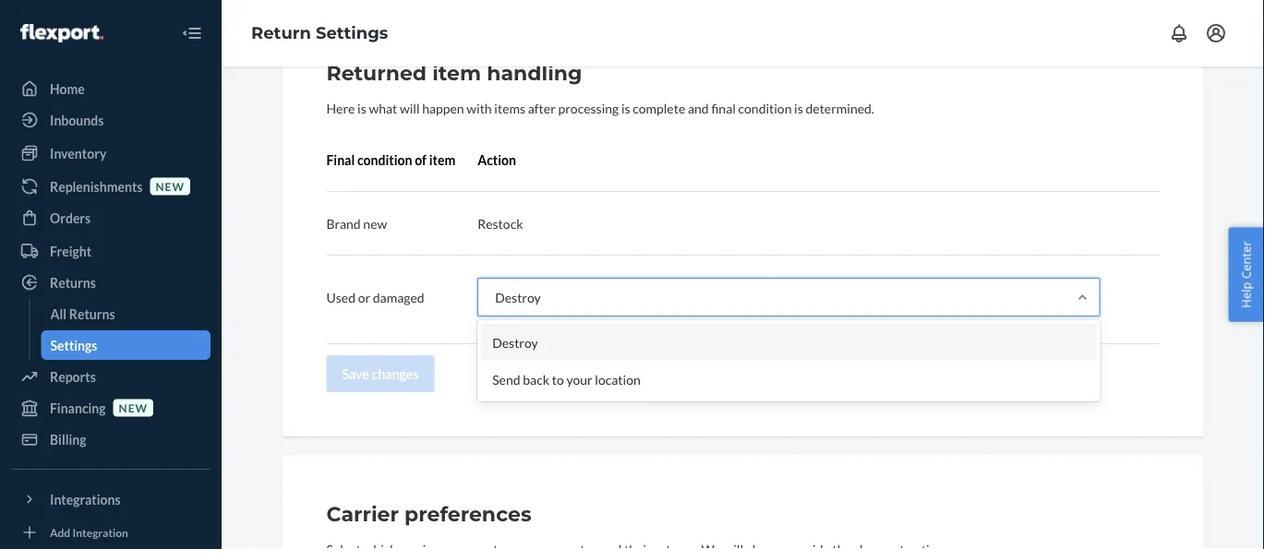 Task type: vqa. For each thing, say whether or not it's contained in the screenshot.
the last
no



Task type: locate. For each thing, give the bounding box(es) containing it.
save changes
[[342, 366, 419, 382]]

will
[[400, 100, 420, 116]]

1 vertical spatial destroy
[[492, 335, 538, 351]]

2 horizontal spatial new
[[363, 216, 387, 231]]

inventory link
[[11, 139, 211, 168]]

is left what
[[358, 100, 366, 116]]

inbounds link
[[11, 105, 211, 135]]

settings up "reports"
[[50, 338, 97, 353]]

new right brand
[[363, 216, 387, 231]]

0 vertical spatial new
[[156, 180, 185, 193]]

returns
[[50, 275, 96, 290], [69, 306, 115, 322]]

1 horizontal spatial condition
[[738, 100, 792, 116]]

returns inside the returns link
[[50, 275, 96, 290]]

brand
[[327, 216, 361, 231]]

destroy down 'restock'
[[495, 290, 541, 305]]

destroy up send on the bottom left
[[492, 335, 538, 351]]

0 vertical spatial settings
[[316, 23, 388, 43]]

new up orders link
[[156, 180, 185, 193]]

new
[[156, 180, 185, 193], [363, 216, 387, 231], [119, 401, 148, 415]]

brand new
[[327, 216, 387, 231]]

damaged
[[373, 290, 425, 305]]

final
[[712, 100, 736, 116]]

0 vertical spatial returns
[[50, 275, 96, 290]]

freight link
[[11, 236, 211, 266]]

returns right all
[[69, 306, 115, 322]]

1 vertical spatial condition
[[357, 152, 412, 168]]

restock
[[478, 216, 523, 231]]

returns down freight
[[50, 275, 96, 290]]

new for financing
[[119, 401, 148, 415]]

settings
[[316, 23, 388, 43], [50, 338, 97, 353]]

new down reports link
[[119, 401, 148, 415]]

add
[[50, 526, 70, 539]]

destroy
[[495, 290, 541, 305], [492, 335, 538, 351]]

1 vertical spatial returns
[[69, 306, 115, 322]]

1 is from the left
[[358, 100, 366, 116]]

or
[[358, 290, 370, 305]]

returns inside all returns link
[[69, 306, 115, 322]]

item up happen
[[432, 60, 481, 85]]

flexport logo image
[[20, 24, 103, 42]]

close navigation image
[[181, 22, 203, 44]]

used or damaged
[[327, 290, 425, 305]]

is
[[358, 100, 366, 116], [622, 100, 630, 116], [794, 100, 803, 116]]

carrier
[[327, 502, 399, 527]]

2 vertical spatial new
[[119, 401, 148, 415]]

happen
[[422, 100, 464, 116]]

returned item handling
[[327, 60, 582, 85]]

with
[[467, 100, 492, 116]]

1 horizontal spatial is
[[622, 100, 630, 116]]

settings up returned
[[316, 23, 388, 43]]

condition
[[738, 100, 792, 116], [357, 152, 412, 168]]

help center
[[1238, 241, 1255, 308]]

carrier preferences
[[327, 502, 532, 527]]

open notifications image
[[1168, 22, 1191, 44]]

is left determined.
[[794, 100, 803, 116]]

what
[[369, 100, 397, 116]]

return
[[251, 23, 311, 43]]

condition right 'final'
[[738, 100, 792, 116]]

return settings link
[[251, 23, 388, 43]]

condition left "of"
[[357, 152, 412, 168]]

1 horizontal spatial new
[[156, 180, 185, 193]]

is left complete
[[622, 100, 630, 116]]

reports
[[50, 369, 96, 385]]

determined.
[[806, 100, 875, 116]]

back
[[523, 372, 550, 387]]

item right "of"
[[429, 152, 456, 168]]

item
[[432, 60, 481, 85], [429, 152, 456, 168]]

processing
[[558, 100, 619, 116]]

reports link
[[11, 362, 211, 392]]

2 horizontal spatial is
[[794, 100, 803, 116]]

open account menu image
[[1205, 22, 1228, 44]]

0 horizontal spatial settings
[[50, 338, 97, 353]]

0 horizontal spatial new
[[119, 401, 148, 415]]

help
[[1238, 282, 1255, 308]]

integration
[[73, 526, 128, 539]]

here
[[327, 100, 355, 116]]

0 horizontal spatial is
[[358, 100, 366, 116]]

save
[[342, 366, 369, 382]]

all
[[50, 306, 67, 322]]

integrations button
[[11, 485, 211, 514]]

1 horizontal spatial settings
[[316, 23, 388, 43]]

final condition of item
[[327, 152, 456, 168]]

add integration
[[50, 526, 128, 539]]

orders link
[[11, 203, 211, 233]]



Task type: describe. For each thing, give the bounding box(es) containing it.
all returns link
[[41, 299, 211, 329]]

1 vertical spatial item
[[429, 152, 456, 168]]

send
[[492, 372, 521, 387]]

inbounds
[[50, 112, 104, 128]]

financing
[[50, 400, 106, 416]]

location
[[595, 372, 641, 387]]

billing link
[[11, 425, 211, 454]]

2 is from the left
[[622, 100, 630, 116]]

send back to your location
[[492, 372, 641, 387]]

freight
[[50, 243, 91, 259]]

add integration link
[[11, 522, 211, 544]]

here is what will happen with items after processing is complete and final condition is determined.
[[327, 100, 875, 116]]

of
[[415, 152, 427, 168]]

after
[[528, 100, 556, 116]]

3 is from the left
[[794, 100, 803, 116]]

home
[[50, 81, 85, 97]]

0 horizontal spatial condition
[[357, 152, 412, 168]]

help center button
[[1229, 227, 1264, 322]]

settings link
[[41, 331, 211, 360]]

returned
[[327, 60, 427, 85]]

billing
[[50, 432, 86, 448]]

replenishments
[[50, 179, 143, 194]]

items
[[494, 100, 526, 116]]

complete
[[633, 100, 686, 116]]

action
[[478, 152, 516, 168]]

returns link
[[11, 268, 211, 297]]

1 vertical spatial settings
[[50, 338, 97, 353]]

handling
[[487, 60, 582, 85]]

preferences
[[405, 502, 532, 527]]

your
[[567, 372, 593, 387]]

final
[[327, 152, 355, 168]]

center
[[1238, 241, 1255, 279]]

new for replenishments
[[156, 180, 185, 193]]

all returns
[[50, 306, 115, 322]]

0 vertical spatial condition
[[738, 100, 792, 116]]

and
[[688, 100, 709, 116]]

save changes button
[[327, 356, 434, 393]]

integrations
[[50, 492, 121, 508]]

1 vertical spatial new
[[363, 216, 387, 231]]

to
[[552, 372, 564, 387]]

0 vertical spatial item
[[432, 60, 481, 85]]

0 vertical spatial destroy
[[495, 290, 541, 305]]

home link
[[11, 74, 211, 103]]

return settings
[[251, 23, 388, 43]]

inventory
[[50, 145, 107, 161]]

changes
[[372, 366, 419, 382]]

orders
[[50, 210, 91, 226]]

used
[[327, 290, 356, 305]]



